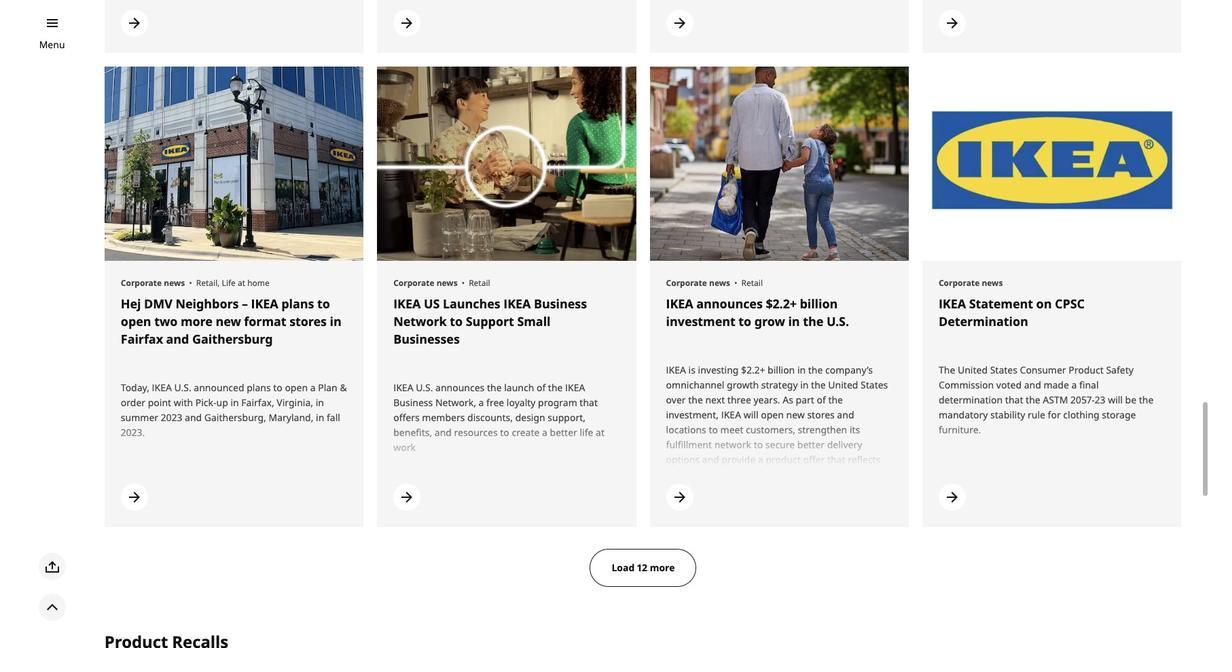 Task type: vqa. For each thing, say whether or not it's contained in the screenshot.
members
yes



Task type: describe. For each thing, give the bounding box(es) containing it.
point
[[148, 396, 171, 409]]

life inside 'ikea u.s. announces the launch of the ikea business network, a free loyalty program that offers members discounts, design support, benefits, and resources to create a better life at work'
[[580, 426, 594, 439]]

u.s. inside ikea announces $2.2+ billion investment to grow in the u.s.
[[827, 313, 849, 329]]

country.
[[715, 483, 751, 496]]

life
[[222, 277, 236, 289]]

open inside the hej dmv neighbors – ikea plans to open two more new format stores in fairfax and gaithersburg
[[121, 313, 151, 329]]

order
[[121, 396, 146, 409]]

that inside 'ikea u.s. announces the launch of the ikea business network, a free loyalty program that offers members discounts, design support, benefits, and resources to create a better life at work'
[[580, 396, 598, 409]]

grow
[[755, 313, 786, 329]]

options
[[666, 453, 700, 466]]

gaithersburg,
[[204, 411, 266, 424]]

new inside ikea is investing $2.2+ billion in the company's omnichannel growth strategy in the united states over the next three years. as part of the investment, ikea will open new stores and locations to meet customers, strengthen its fulfillment network to secure better delivery options and provide a product offer that reflects the needs of life at home in different regions across the country.
[[787, 408, 805, 421]]

at inside ikea is investing $2.2+ billion in the company's omnichannel growth strategy in the united states over the next three years. as part of the investment, ikea will open new stores and locations to meet customers, strengthen its fulfillment network to secure better delivery options and provide a product offer that reflects the needs of life at home in different regions across the country.
[[741, 468, 749, 481]]

for
[[1048, 408, 1061, 421]]

across
[[666, 483, 695, 496]]

in down plan
[[316, 396, 324, 409]]

ikea up the network
[[394, 296, 421, 312]]

announces inside 'ikea u.s. announces the launch of the ikea business network, a free loyalty program that offers members discounts, design support, benefits, and resources to create a better life at work'
[[436, 381, 485, 394]]

rule
[[1028, 408, 1046, 421]]

a inside ikea is investing $2.2+ billion in the company's omnichannel growth strategy in the united states over the next three years. as part of the investment, ikea will open new stores and locations to meet customers, strengthen its fulfillment network to secure better delivery options and provide a product offer that reflects the needs of life at home in different regions across the country.
[[758, 453, 764, 466]]

small
[[517, 313, 551, 329]]

product
[[1069, 363, 1104, 376]]

more inside button
[[650, 561, 675, 574]]

2 horizontal spatial of
[[817, 393, 826, 406]]

pick-
[[196, 396, 216, 409]]

offers
[[394, 411, 420, 424]]

retail life at home
[[196, 277, 270, 289]]

2023
[[161, 411, 182, 424]]

two
[[154, 313, 178, 329]]

made
[[1044, 378, 1070, 391]]

create
[[512, 426, 540, 439]]

announces inside ikea announces $2.2+ billion investment to grow in the u.s.
[[697, 296, 763, 312]]

voted
[[997, 378, 1022, 391]]

ikea up offers
[[394, 381, 414, 394]]

in up strategy
[[798, 363, 806, 376]]

ikea up program
[[565, 381, 585, 394]]

part
[[796, 393, 815, 406]]

billion inside ikea announces $2.2+ billion investment to grow in the u.s.
[[800, 296, 838, 312]]

and up its
[[838, 408, 855, 421]]

loyalty
[[507, 396, 536, 409]]

announced
[[194, 381, 244, 394]]

furniture.
[[939, 423, 982, 436]]

life inside ikea is investing $2.2+ billion in the company's omnichannel growth strategy in the united states over the next three years. as part of the investment, ikea will open new stores and locations to meet customers, strengthen its fulfillment network to secure better delivery options and provide a product offer that reflects the needs of life at home in different regions across the country.
[[725, 468, 738, 481]]

resources
[[454, 426, 498, 439]]

business inside ikea us launches ikea business network to support small businesses
[[534, 296, 587, 312]]

news for dmv
[[164, 277, 185, 289]]

better inside ikea is investing $2.2+ billion in the company's omnichannel growth strategy in the united states over the next three years. as part of the investment, ikea will open new stores and locations to meet customers, strengthen its fulfillment network to secure better delivery options and provide a product offer that reflects the needs of life at home in different regions across the country.
[[798, 438, 825, 451]]

network,
[[436, 396, 476, 409]]

cpsc
[[1055, 296, 1085, 312]]

ikea inside the hej dmv neighbors – ikea plans to open two more new format stores in fairfax and gaithersburg
[[251, 296, 278, 312]]

will inside ikea is investing $2.2+ billion in the company's omnichannel growth strategy in the united states over the next three years. as part of the investment, ikea will open new stores and locations to meet customers, strengthen its fulfillment network to secure better delivery options and provide a product offer that reflects the needs of life at home in different regions across the country.
[[744, 408, 759, 421]]

to inside today, ikea u.s. announced plans to open a plan & order point with pick-up in fairfax, virginia, in summer 2023 and gaithersburg, maryland, in fall 2023.
[[273, 381, 283, 394]]

$2.2+ inside ikea is investing $2.2+ billion in the company's omnichannel growth strategy in the united states over the next three years. as part of the investment, ikea will open new stores and locations to meet customers, strengthen its fulfillment network to secure better delivery options and provide a product offer that reflects the needs of life at home in different regions across the country.
[[742, 363, 766, 376]]

to inside ikea us launches ikea business network to support small businesses
[[450, 313, 463, 329]]

in inside the hej dmv neighbors – ikea plans to open two more new format stores in fairfax and gaithersburg
[[330, 313, 342, 329]]

hej dmv neighbors – ikea plans to open two more new format stores in fairfax and gaithersburg
[[121, 296, 342, 347]]

support
[[466, 313, 514, 329]]

more inside the hej dmv neighbors – ikea plans to open two more new format stores in fairfax and gaithersburg
[[181, 313, 213, 329]]

fulfillment
[[666, 438, 712, 451]]

ikea left the is
[[666, 363, 686, 376]]

reflects
[[848, 453, 881, 466]]

three
[[728, 393, 752, 406]]

retail for ikea announces $2.2+ billion investment to grow in the u.s.
[[742, 277, 763, 289]]

design
[[516, 411, 546, 424]]

be
[[1126, 393, 1137, 406]]

company's
[[826, 363, 873, 376]]

that inside ikea is investing $2.2+ billion in the company's omnichannel growth strategy in the united states over the next three years. as part of the investment, ikea will open new stores and locations to meet customers, strengthen its fulfillment network to secure better delivery options and provide a product offer that reflects the needs of life at home in different regions across the country.
[[828, 453, 846, 466]]

network
[[394, 313, 447, 329]]

hej
[[121, 296, 141, 312]]

news for us
[[437, 277, 458, 289]]

summer
[[121, 411, 158, 424]]

over
[[666, 393, 686, 406]]

and inside 'ikea u.s. announces the launch of the ikea business network, a free loyalty program that offers members discounts, design support, benefits, and resources to create a better life at work'
[[435, 426, 452, 439]]

open inside ikea is investing $2.2+ billion in the company's omnichannel growth strategy in the united states over the next three years. as part of the investment, ikea will open new stores and locations to meet customers, strengthen its fulfillment network to secure better delivery options and provide a product offer that reflects the needs of life at home in different regions across the country.
[[761, 408, 784, 421]]

a left the free
[[479, 396, 484, 409]]

strategy
[[762, 378, 798, 391]]

corporate inside corporate news ikea statement on cpsc determination
[[939, 277, 980, 289]]

next
[[706, 393, 725, 406]]

1 horizontal spatial of
[[713, 468, 722, 481]]

1 retail from the left
[[196, 277, 218, 289]]

load 12 more
[[612, 561, 675, 574]]

businesses
[[394, 331, 460, 347]]

–
[[242, 296, 248, 312]]

states inside ikea is investing $2.2+ billion in the company's omnichannel growth strategy in the united states over the next three years. as part of the investment, ikea will open new stores and locations to meet customers, strengthen its fulfillment network to secure better delivery options and provide a product offer that reflects the needs of life at home in different regions across the country.
[[861, 378, 888, 391]]

load 12 more button
[[590, 549, 697, 587]]

plans inside today, ikea u.s. announced plans to open a plan & order point with pick-up in fairfax, virginia, in summer 2023 and gaithersburg, maryland, in fall 2023.
[[247, 381, 271, 394]]

needs
[[684, 468, 711, 481]]

today, ikea u.s. announced plans to open a plan & order point with pick-up in fairfax, virginia, in summer 2023 and gaithersburg, maryland, in fall 2023.
[[121, 381, 347, 439]]

delivery
[[828, 438, 863, 451]]

investment,
[[666, 408, 719, 421]]

clothing
[[1064, 408, 1100, 421]]

with
[[174, 396, 193, 409]]

0 horizontal spatial home
[[248, 277, 270, 289]]

a right create
[[542, 426, 548, 439]]

in down product
[[780, 468, 789, 481]]

provide
[[722, 453, 756, 466]]

ikea up meet
[[722, 408, 742, 421]]

gaithersburg
[[192, 331, 273, 347]]

astm
[[1043, 393, 1069, 406]]

commission
[[939, 378, 994, 391]]

in right up
[[231, 396, 239, 409]]

and up needs at bottom
[[703, 453, 720, 466]]

launches
[[443, 296, 501, 312]]

billion inside ikea is investing $2.2+ billion in the company's omnichannel growth strategy in the united states over the next three years. as part of the investment, ikea will open new stores and locations to meet customers, strengthen its fulfillment network to secure better delivery options and provide a product offer that reflects the needs of life at home in different regions across the country.
[[768, 363, 795, 376]]



Task type: locate. For each thing, give the bounding box(es) containing it.
states inside the united states consumer product safety commission voted and made a final determination that the astm 2057-23 will be the mandatory stability rule for clothing storage furniture.
[[991, 363, 1018, 376]]

free
[[487, 396, 504, 409]]

news
[[164, 277, 185, 289], [437, 277, 458, 289], [709, 277, 731, 289], [982, 277, 1003, 289]]

as
[[783, 393, 794, 406]]

the inside ikea announces $2.2+ billion investment to grow in the u.s.
[[803, 313, 824, 329]]

home
[[248, 277, 270, 289], [752, 468, 778, 481]]

stores inside the hej dmv neighbors – ikea plans to open two more new format stores in fairfax and gaithersburg
[[290, 313, 327, 329]]

u.s. inside 'ikea u.s. announces the launch of the ikea business network, a free loyalty program that offers members discounts, design support, benefits, and resources to create a better life at work'
[[416, 381, 433, 394]]

2 vertical spatial at
[[741, 468, 749, 481]]

that
[[1006, 393, 1024, 406], [580, 396, 598, 409], [828, 453, 846, 466]]

announces up 'network,'
[[436, 381, 485, 394]]

0 vertical spatial $2.2+
[[766, 296, 797, 312]]

0 horizontal spatial $2.2+
[[742, 363, 766, 376]]

0 vertical spatial new
[[216, 313, 241, 329]]

its
[[850, 423, 861, 436]]

virginia,
[[277, 396, 313, 409]]

growth
[[727, 378, 759, 391]]

members
[[422, 411, 465, 424]]

ikea us launches ikea business network to support small businesses
[[394, 296, 587, 347]]

u.s. up with
[[174, 381, 191, 394]]

that down voted
[[1006, 393, 1024, 406]]

plans up format
[[282, 296, 314, 312]]

locations
[[666, 423, 707, 436]]

0 horizontal spatial retail
[[196, 277, 218, 289]]

years.
[[754, 393, 781, 406]]

of right 'part'
[[817, 393, 826, 406]]

announces up investment
[[697, 296, 763, 312]]

$2.2+ up 'grow' on the right of page
[[766, 296, 797, 312]]

consumer
[[1020, 363, 1067, 376]]

news up dmv
[[164, 277, 185, 289]]

0 horizontal spatial at
[[238, 277, 245, 289]]

news up us
[[437, 277, 458, 289]]

2 horizontal spatial retail
[[742, 277, 763, 289]]

new inside the hej dmv neighbors – ikea plans to open two more new format stores in fairfax and gaithersburg
[[216, 313, 241, 329]]

1 horizontal spatial better
[[798, 438, 825, 451]]

more right 12
[[650, 561, 675, 574]]

a left plan
[[310, 381, 316, 394]]

corporate for announces
[[666, 277, 707, 289]]

and inside today, ikea u.s. announced plans to open a plan & order point with pick-up in fairfax, virginia, in summer 2023 and gaithersburg, maryland, in fall 2023.
[[185, 411, 202, 424]]

stores inside ikea is investing $2.2+ billion in the company's omnichannel growth strategy in the united states over the next three years. as part of the investment, ikea will open new stores and locations to meet customers, strengthen its fulfillment network to secure better delivery options and provide a product offer that reflects the needs of life at home in different regions across the country.
[[808, 408, 835, 421]]

will right 23
[[1109, 393, 1123, 406]]

0 horizontal spatial of
[[537, 381, 546, 394]]

open down the hej at the left
[[121, 313, 151, 329]]

of right launch
[[537, 381, 546, 394]]

program
[[538, 396, 577, 409]]

ikea up point
[[152, 381, 172, 394]]

format
[[244, 313, 286, 329]]

united
[[958, 363, 988, 376], [829, 378, 859, 391]]

12
[[637, 561, 648, 574]]

corporate up determination
[[939, 277, 980, 289]]

to inside the hej dmv neighbors – ikea plans to open two more new format stores in fairfax and gaithersburg
[[317, 296, 330, 312]]

and down members
[[435, 426, 452, 439]]

stores right format
[[290, 313, 327, 329]]

menu
[[39, 38, 65, 51]]

better inside 'ikea u.s. announces the launch of the ikea business network, a free loyalty program that offers members discounts, design support, benefits, and resources to create a better life at work'
[[550, 426, 578, 439]]

1 vertical spatial states
[[861, 378, 888, 391]]

0 horizontal spatial billion
[[768, 363, 795, 376]]

network
[[715, 438, 752, 451]]

storage
[[1103, 408, 1137, 421]]

neighbors
[[176, 296, 239, 312]]

4 news from the left
[[982, 277, 1003, 289]]

ikea up determination
[[939, 296, 966, 312]]

0 vertical spatial life
[[580, 426, 594, 439]]

the united states consumer product safety commission voted and made a final determination that the astm 2057-23 will be the mandatory stability rule for clothing storage furniture.
[[939, 363, 1154, 436]]

23
[[1095, 393, 1106, 406]]

0 horizontal spatial states
[[861, 378, 888, 391]]

0 vertical spatial more
[[181, 313, 213, 329]]

0 vertical spatial plans
[[282, 296, 314, 312]]

regions
[[832, 468, 866, 481]]

1 vertical spatial more
[[650, 561, 675, 574]]

business up small
[[534, 296, 587, 312]]

1 horizontal spatial home
[[752, 468, 778, 481]]

corporate for us
[[394, 277, 435, 289]]

corporate up investment
[[666, 277, 707, 289]]

2057-
[[1071, 393, 1095, 406]]

1 horizontal spatial new
[[787, 408, 805, 421]]

1 horizontal spatial billion
[[800, 296, 838, 312]]

0 horizontal spatial more
[[181, 313, 213, 329]]

will
[[1109, 393, 1123, 406], [744, 408, 759, 421]]

and down "two"
[[166, 331, 189, 347]]

corporate for dmv
[[121, 277, 162, 289]]

1 horizontal spatial open
[[285, 381, 308, 394]]

retail up neighbors
[[196, 277, 218, 289]]

1 horizontal spatial more
[[650, 561, 675, 574]]

united up commission
[[958, 363, 988, 376]]

3 retail from the left
[[742, 277, 763, 289]]

u.s. up company's
[[827, 313, 849, 329]]

0 horizontal spatial business
[[394, 396, 433, 409]]

open up virginia,
[[285, 381, 308, 394]]

corporate news up us
[[394, 277, 458, 289]]

0 vertical spatial open
[[121, 313, 151, 329]]

home down product
[[752, 468, 778, 481]]

better down support,
[[550, 426, 578, 439]]

corporate news up investment
[[666, 277, 731, 289]]

1 corporate news from the left
[[121, 277, 185, 289]]

0 vertical spatial stores
[[290, 313, 327, 329]]

1 news from the left
[[164, 277, 185, 289]]

united down company's
[[829, 378, 859, 391]]

determination
[[939, 393, 1003, 406]]

0 vertical spatial announces
[[697, 296, 763, 312]]

3 corporate news from the left
[[666, 277, 731, 289]]

and down with
[[185, 411, 202, 424]]

3 news from the left
[[709, 277, 731, 289]]

0 horizontal spatial plans
[[247, 381, 271, 394]]

u.s.
[[827, 313, 849, 329], [174, 381, 191, 394], [416, 381, 433, 394]]

u.s. inside today, ikea u.s. announced plans to open a plan & order point with pick-up in fairfax, virginia, in summer 2023 and gaithersburg, maryland, in fall 2023.
[[174, 381, 191, 394]]

today,
[[121, 381, 149, 394]]

at
[[238, 277, 245, 289], [596, 426, 605, 439], [741, 468, 749, 481]]

in
[[330, 313, 342, 329], [789, 313, 800, 329], [798, 363, 806, 376], [801, 378, 809, 391], [231, 396, 239, 409], [316, 396, 324, 409], [316, 411, 324, 424], [780, 468, 789, 481]]

ikea
[[251, 296, 278, 312], [394, 296, 421, 312], [504, 296, 531, 312], [666, 296, 694, 312], [939, 296, 966, 312], [666, 363, 686, 376], [152, 381, 172, 394], [394, 381, 414, 394], [565, 381, 585, 394], [722, 408, 742, 421]]

that up support,
[[580, 396, 598, 409]]

corporate news for dmv
[[121, 277, 185, 289]]

is
[[689, 363, 696, 376]]

discounts,
[[468, 411, 513, 424]]

in left fall on the bottom left of the page
[[316, 411, 324, 424]]

1 horizontal spatial retail
[[469, 277, 490, 289]]

1 horizontal spatial will
[[1109, 393, 1123, 406]]

open inside today, ikea u.s. announced plans to open a plan & order point with pick-up in fairfax, virginia, in summer 2023 and gaithersburg, maryland, in fall 2023.
[[285, 381, 308, 394]]

1 vertical spatial open
[[285, 381, 308, 394]]

of inside 'ikea u.s. announces the launch of the ikea business network, a free loyalty program that offers members discounts, design support, benefits, and resources to create a better life at work'
[[537, 381, 546, 394]]

1 vertical spatial home
[[752, 468, 778, 481]]

retail for ikea us launches ikea business network to support small businesses
[[469, 277, 490, 289]]

stores
[[290, 313, 327, 329], [808, 408, 835, 421]]

plan
[[318, 381, 338, 394]]

to inside 'ikea u.s. announces the launch of the ikea business network, a free loyalty program that offers members discounts, design support, benefits, and resources to create a better life at work'
[[500, 426, 510, 439]]

determination
[[939, 313, 1029, 329]]

in up 'part'
[[801, 378, 809, 391]]

0 horizontal spatial open
[[121, 313, 151, 329]]

1 horizontal spatial stores
[[808, 408, 835, 421]]

2 horizontal spatial corporate news
[[666, 277, 731, 289]]

1 corporate from the left
[[121, 277, 162, 289]]

1 vertical spatial united
[[829, 378, 859, 391]]

1 horizontal spatial that
[[828, 453, 846, 466]]

stores up strengthen
[[808, 408, 835, 421]]

maryland,
[[269, 411, 314, 424]]

1 vertical spatial new
[[787, 408, 805, 421]]

more down neighbors
[[181, 313, 213, 329]]

secure
[[766, 438, 795, 451]]

0 horizontal spatial new
[[216, 313, 241, 329]]

fall
[[327, 411, 340, 424]]

plans
[[282, 296, 314, 312], [247, 381, 271, 394]]

fairfax,
[[241, 396, 274, 409]]

news for announces
[[709, 277, 731, 289]]

0 horizontal spatial stores
[[290, 313, 327, 329]]

corporate news for announces
[[666, 277, 731, 289]]

0 horizontal spatial life
[[580, 426, 594, 439]]

business inside 'ikea u.s. announces the launch of the ikea business network, a free loyalty program that offers members discounts, design support, benefits, and resources to create a better life at work'
[[394, 396, 433, 409]]

and down consumer
[[1025, 378, 1042, 391]]

united inside the united states consumer product safety commission voted and made a final determination that the astm 2057-23 will be the mandatory stability rule for clothing storage furniture.
[[958, 363, 988, 376]]

1 vertical spatial announces
[[436, 381, 485, 394]]

2 retail from the left
[[469, 277, 490, 289]]

3 corporate from the left
[[666, 277, 707, 289]]

1 vertical spatial life
[[725, 468, 738, 481]]

better
[[550, 426, 578, 439], [798, 438, 825, 451]]

ikea inside corporate news ikea statement on cpsc determination
[[939, 296, 966, 312]]

corporate
[[121, 277, 162, 289], [394, 277, 435, 289], [666, 277, 707, 289], [939, 277, 980, 289]]

2 horizontal spatial at
[[741, 468, 749, 481]]

1 vertical spatial plans
[[247, 381, 271, 394]]

1 vertical spatial billion
[[768, 363, 795, 376]]

0 horizontal spatial that
[[580, 396, 598, 409]]

1 horizontal spatial $2.2+
[[766, 296, 797, 312]]

and
[[166, 331, 189, 347], [1025, 378, 1042, 391], [838, 408, 855, 421], [185, 411, 202, 424], [435, 426, 452, 439], [703, 453, 720, 466]]

life
[[580, 426, 594, 439], [725, 468, 738, 481]]

1 vertical spatial $2.2+
[[742, 363, 766, 376]]

of right needs at bottom
[[713, 468, 722, 481]]

at inside 'ikea u.s. announces the launch of the ikea business network, a free loyalty program that offers members discounts, design support, benefits, and resources to create a better life at work'
[[596, 426, 605, 439]]

the
[[939, 363, 956, 376]]

corporate news up dmv
[[121, 277, 185, 289]]

2 horizontal spatial open
[[761, 408, 784, 421]]

safety
[[1107, 363, 1134, 376]]

0 horizontal spatial better
[[550, 426, 578, 439]]

1 horizontal spatial plans
[[282, 296, 314, 312]]

corporate up the hej at the left
[[121, 277, 162, 289]]

in up &
[[330, 313, 342, 329]]

and inside the united states consumer product safety commission voted and made a final determination that the astm 2057-23 will be the mandatory stability rule for clothing storage furniture.
[[1025, 378, 1042, 391]]

0 horizontal spatial announces
[[436, 381, 485, 394]]

plans up fairfax,
[[247, 381, 271, 394]]

work
[[394, 441, 416, 454]]

more
[[181, 313, 213, 329], [650, 561, 675, 574]]

life up country.
[[725, 468, 738, 481]]

2 horizontal spatial that
[[1006, 393, 1024, 406]]

1 horizontal spatial u.s.
[[416, 381, 433, 394]]

new up gaithersburg in the left bottom of the page
[[216, 313, 241, 329]]

corporate news for us
[[394, 277, 458, 289]]

final
[[1080, 378, 1099, 391]]

news inside corporate news ikea statement on cpsc determination
[[982, 277, 1003, 289]]

plans inside the hej dmv neighbors – ikea plans to open two more new format stores in fairfax and gaithersburg
[[282, 296, 314, 312]]

$2.2+ inside ikea announces $2.2+ billion investment to grow in the u.s.
[[766, 296, 797, 312]]

life down support,
[[580, 426, 594, 439]]

0 vertical spatial united
[[958, 363, 988, 376]]

1 vertical spatial will
[[744, 408, 759, 421]]

on
[[1037, 296, 1052, 312]]

meet
[[721, 423, 744, 436]]

states down company's
[[861, 378, 888, 391]]

$2.2+ up growth
[[742, 363, 766, 376]]

that down 'delivery'
[[828, 453, 846, 466]]

new
[[216, 313, 241, 329], [787, 408, 805, 421]]

dmv
[[144, 296, 173, 312]]

0 vertical spatial billion
[[800, 296, 838, 312]]

news up investment
[[709, 277, 731, 289]]

a inside the united states consumer product safety commission voted and made a final determination that the astm 2057-23 will be the mandatory stability rule for clothing storage furniture.
[[1072, 378, 1077, 391]]

ikea is investing $2.2+ billion in the company's omnichannel growth strategy in the united states over the next three years. as part of the investment, ikea will open new stores and locations to meet customers, strengthen its fulfillment network to secure better delivery options and provide a product offer that reflects the needs of life at home in different regions across the country.
[[666, 363, 888, 496]]

1 horizontal spatial business
[[534, 296, 587, 312]]

4 corporate from the left
[[939, 277, 980, 289]]

ikea up small
[[504, 296, 531, 312]]

united inside ikea is investing $2.2+ billion in the company's omnichannel growth strategy in the united states over the next three years. as part of the investment, ikea will open new stores and locations to meet customers, strengthen its fulfillment network to secure better delivery options and provide a product offer that reflects the needs of life at home in different regions across the country.
[[829, 378, 859, 391]]

retail up launches
[[469, 277, 490, 289]]

will down three
[[744, 408, 759, 421]]

2 corporate news from the left
[[394, 277, 458, 289]]

new down as
[[787, 408, 805, 421]]

home inside ikea is investing $2.2+ billion in the company's omnichannel growth strategy in the united states over the next three years. as part of the investment, ikea will open new stores and locations to meet customers, strengthen its fulfillment network to secure better delivery options and provide a product offer that reflects the needs of life at home in different regions across the country.
[[752, 468, 778, 481]]

1 horizontal spatial united
[[958, 363, 988, 376]]

a inside today, ikea u.s. announced plans to open a plan & order point with pick-up in fairfax, virginia, in summer 2023 and gaithersburg, maryland, in fall 2023.
[[310, 381, 316, 394]]

retail
[[196, 277, 218, 289], [469, 277, 490, 289], [742, 277, 763, 289]]

0 vertical spatial will
[[1109, 393, 1123, 406]]

a right the provide
[[758, 453, 764, 466]]

that inside the united states consumer product safety commission voted and made a final determination that the astm 2057-23 will be the mandatory stability rule for clothing storage furniture.
[[1006, 393, 1024, 406]]

a left final
[[1072, 378, 1077, 391]]

0 vertical spatial home
[[248, 277, 270, 289]]

2 news from the left
[[437, 277, 458, 289]]

0 horizontal spatial u.s.
[[174, 381, 191, 394]]

product
[[766, 453, 801, 466]]

menu button
[[39, 37, 65, 52]]

to inside ikea announces $2.2+ billion investment to grow in the u.s.
[[739, 313, 752, 329]]

home up –
[[248, 277, 270, 289]]

corporate news ikea statement on cpsc determination
[[939, 277, 1085, 329]]

0 horizontal spatial united
[[829, 378, 859, 391]]

ikea announces $2.2+ billion investment to grow in the u.s.
[[666, 296, 849, 329]]

benefits,
[[394, 426, 432, 439]]

support,
[[548, 411, 586, 424]]

1 vertical spatial business
[[394, 396, 433, 409]]

0 vertical spatial business
[[534, 296, 587, 312]]

1 horizontal spatial announces
[[697, 296, 763, 312]]

2 horizontal spatial u.s.
[[827, 313, 849, 329]]

ikea inside ikea announces $2.2+ billion investment to grow in the u.s.
[[666, 296, 694, 312]]

and inside the hej dmv neighbors – ikea plans to open two more new format stores in fairfax and gaithersburg
[[166, 331, 189, 347]]

load
[[612, 561, 635, 574]]

1 vertical spatial at
[[596, 426, 605, 439]]

1 horizontal spatial corporate news
[[394, 277, 458, 289]]

1 horizontal spatial at
[[596, 426, 605, 439]]

investment
[[666, 313, 736, 329]]

0 horizontal spatial corporate news
[[121, 277, 185, 289]]

better up offer
[[798, 438, 825, 451]]

business up offers
[[394, 396, 433, 409]]

2 corporate from the left
[[394, 277, 435, 289]]

news up statement
[[982, 277, 1003, 289]]

0 vertical spatial states
[[991, 363, 1018, 376]]

will inside the united states consumer product safety commission voted and made a final determination that the astm 2057-23 will be the mandatory stability rule for clothing storage furniture.
[[1109, 393, 1123, 406]]

us
[[424, 296, 440, 312]]

1 horizontal spatial states
[[991, 363, 1018, 376]]

ikea up investment
[[666, 296, 694, 312]]

omnichannel
[[666, 378, 725, 391]]

open up customers,
[[761, 408, 784, 421]]

states up voted
[[991, 363, 1018, 376]]

2 vertical spatial open
[[761, 408, 784, 421]]

u.s. up offers
[[416, 381, 433, 394]]

strengthen
[[798, 423, 848, 436]]

offer
[[804, 453, 825, 466]]

retail up ikea announces $2.2+ billion investment to grow in the u.s.
[[742, 277, 763, 289]]

0 vertical spatial at
[[238, 277, 245, 289]]

investing
[[698, 363, 739, 376]]

statement
[[970, 296, 1034, 312]]

fairfax
[[121, 331, 163, 347]]

in inside ikea announces $2.2+ billion investment to grow in the u.s.
[[789, 313, 800, 329]]

ikea inside today, ikea u.s. announced plans to open a plan & order point with pick-up in fairfax, virginia, in summer 2023 and gaithersburg, maryland, in fall 2023.
[[152, 381, 172, 394]]

launch
[[504, 381, 534, 394]]

in right 'grow' on the right of page
[[789, 313, 800, 329]]

0 horizontal spatial will
[[744, 408, 759, 421]]

1 vertical spatial stores
[[808, 408, 835, 421]]

mandatory
[[939, 408, 988, 421]]

corporate up us
[[394, 277, 435, 289]]

1 horizontal spatial life
[[725, 468, 738, 481]]

ikea up format
[[251, 296, 278, 312]]



